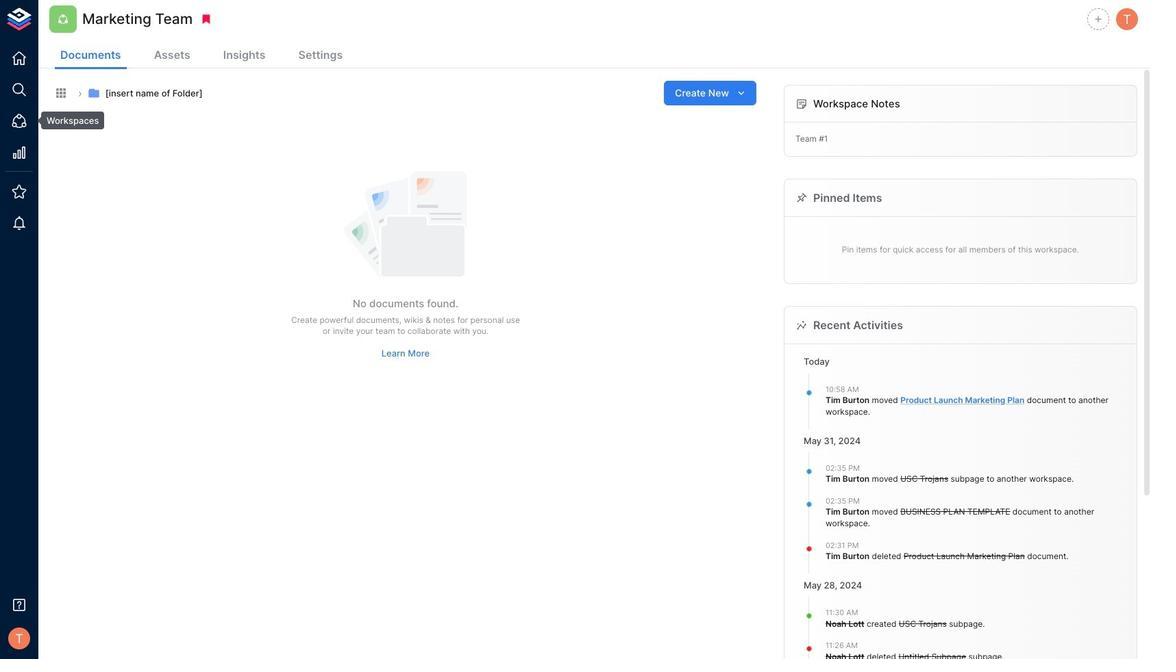 Task type: locate. For each thing, give the bounding box(es) containing it.
tooltip
[[32, 112, 104, 130]]

remove bookmark image
[[200, 13, 213, 25]]



Task type: vqa. For each thing, say whether or not it's contained in the screenshot.
Favorite icon
no



